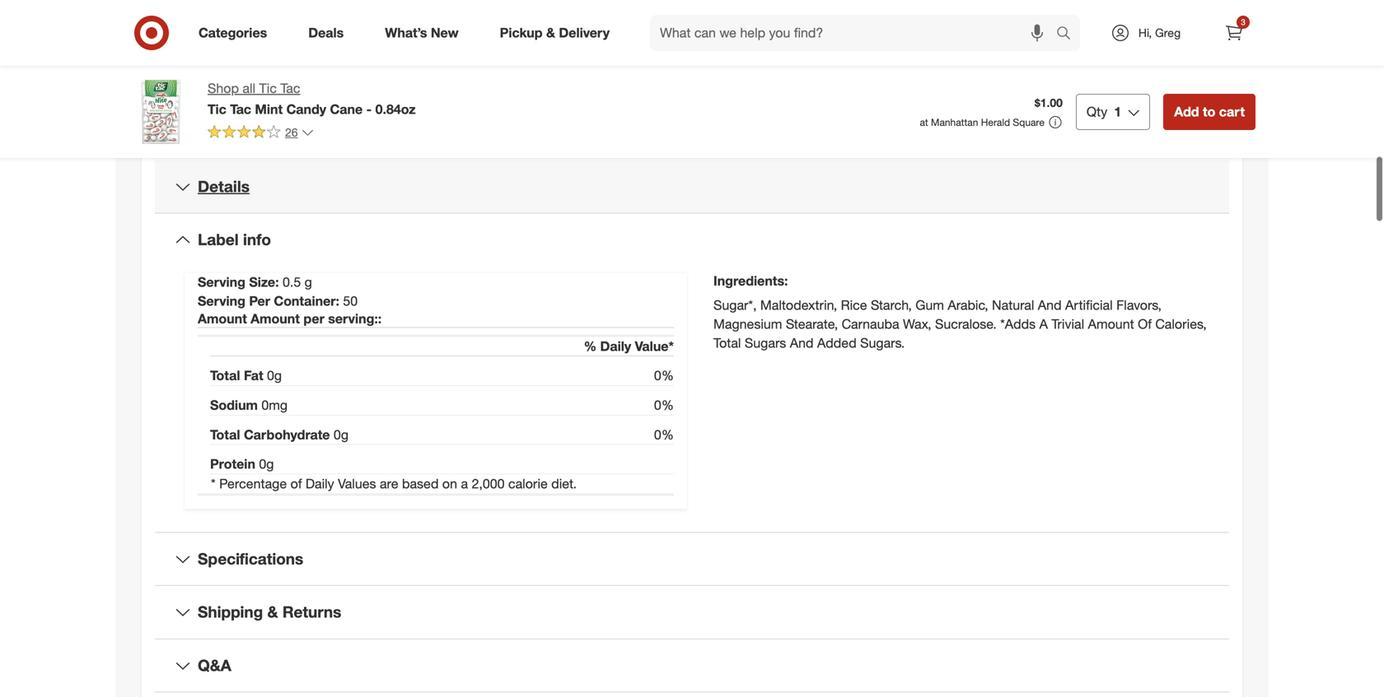 Task type: vqa. For each thing, say whether or not it's contained in the screenshot.
"Carbohydrate" at the left of page
yes



Task type: locate. For each thing, give the bounding box(es) containing it.
1 horizontal spatial tic
[[259, 80, 277, 96]]

total
[[210, 368, 240, 384], [210, 427, 240, 443]]

arabic,
[[948, 298, 989, 314]]

0 horizontal spatial a
[[461, 476, 468, 492]]

g right fat
[[274, 368, 282, 384]]

label info
[[198, 231, 271, 249]]

categories
[[199, 25, 267, 41]]

serving left the per at the top of the page
[[198, 293, 245, 309]]

& inside shipping & returns dropdown button
[[267, 603, 278, 622]]

0%
[[654, 368, 674, 384], [654, 398, 674, 414], [654, 427, 674, 443]]

2 vertical spatial 0%
[[654, 427, 674, 443]]

at manhattan herald square
[[920, 116, 1045, 129]]

total carbohydrate 0 g
[[210, 427, 349, 443]]

tic
[[259, 80, 277, 96], [208, 101, 226, 117]]

0 right carbohydrate
[[334, 427, 341, 443]]

g inside serving size: 0.5 g serving per container: 50
[[305, 274, 312, 291]]

2 amount from the left
[[251, 311, 300, 327]]

total for total carbohydrate
[[210, 427, 240, 443]]

g for size:
[[305, 274, 312, 291]]

tac down all
[[230, 101, 251, 117]]

carbohydrate
[[244, 427, 330, 443]]

flavors,
[[1117, 298, 1162, 314]]

daily right the %
[[600, 339, 631, 355]]

tac
[[280, 80, 300, 96], [230, 101, 251, 117]]

g right 0.5
[[305, 274, 312, 291]]

values
[[338, 476, 376, 492]]

amount down serving size: 0.5 g serving per container: 50
[[198, 311, 247, 327]]

26
[[285, 125, 298, 140]]

% daily value*
[[584, 339, 674, 355]]

0 vertical spatial tac
[[280, 80, 300, 96]]

amount down the per at the top of the page
[[251, 311, 300, 327]]

on
[[442, 476, 457, 492]]

of
[[1138, 316, 1152, 332], [291, 476, 302, 492]]

& inside pickup & delivery link
[[546, 25, 555, 41]]

0 right sodium
[[262, 398, 269, 414]]

to
[[1203, 104, 1216, 120]]

1 horizontal spatial amount
[[251, 311, 300, 327]]

daily left values at bottom left
[[306, 476, 334, 492]]

percentage
[[219, 476, 287, 492]]

add to cart
[[1174, 104, 1245, 120]]

a inside ingredients: sugar*, maltodextrin, rice starch, gum arabic, natural and artificial flavors, magnesium stearate, carnauba wax, sucralose. *adds a trivial amount of calories, total sugars and added sugars.
[[1040, 316, 1048, 332]]

1 horizontal spatial and
[[1038, 298, 1062, 314]]

1 serving from the top
[[198, 274, 245, 291]]

image gallery element
[[129, 0, 672, 71]]

container:
[[274, 293, 339, 309]]

and up trivial
[[1038, 298, 1062, 314]]

&
[[546, 25, 555, 41], [267, 603, 278, 622]]

1 vertical spatial serving
[[198, 293, 245, 309]]

maltodextrin,
[[761, 298, 837, 314]]

added
[[817, 335, 857, 351]]

tic right all
[[259, 80, 277, 96]]

0 vertical spatial of
[[1138, 316, 1152, 332]]

returns
[[283, 603, 341, 622]]

1 horizontal spatial daily
[[600, 339, 631, 355]]

per
[[304, 311, 325, 327]]

0 vertical spatial tic
[[259, 80, 277, 96]]

total left fat
[[210, 368, 240, 384]]

serving left size:
[[198, 274, 245, 291]]

1 0% from the top
[[654, 368, 674, 384]]

tic down shop
[[208, 101, 226, 117]]

1 vertical spatial daily
[[306, 476, 334, 492]]

& for shipping
[[267, 603, 278, 622]]

3 0% from the top
[[654, 427, 674, 443]]

1 vertical spatial tic
[[208, 101, 226, 117]]

magnesium
[[714, 316, 782, 332]]

0 vertical spatial &
[[546, 25, 555, 41]]

shop all tic tac tic tac mint candy cane - 0.84oz
[[208, 80, 416, 117]]

2 0% from the top
[[654, 398, 674, 414]]

of right percentage
[[291, 476, 302, 492]]

sucralose.
[[935, 316, 997, 332]]

1
[[1114, 104, 1122, 120]]

what's new
[[385, 25, 459, 41]]

amount
[[1088, 316, 1134, 332]]

1 vertical spatial 0%
[[654, 398, 674, 414]]

2 serving from the top
[[198, 293, 245, 309]]

tic tac mint candy cane - 0.84oz, 6 of 8 image
[[407, 0, 672, 22]]

0 horizontal spatial amount
[[198, 311, 247, 327]]

0 horizontal spatial and
[[790, 335, 814, 351]]

1 vertical spatial tac
[[230, 101, 251, 117]]

label
[[198, 231, 239, 249]]

image of tic tac mint candy cane - 0.84oz image
[[129, 79, 194, 145]]

what's
[[385, 25, 427, 41]]

g up percentage
[[266, 457, 274, 473]]

hi,
[[1139, 26, 1152, 40]]

of down flavors,
[[1138, 316, 1152, 332]]

total up protein
[[210, 427, 240, 443]]

0 vertical spatial 0%
[[654, 368, 674, 384]]

at
[[920, 116, 928, 129]]

3
[[1241, 17, 1246, 27]]

pickup
[[500, 25, 543, 41]]

1 horizontal spatial &
[[546, 25, 555, 41]]

and down stearate,
[[790, 335, 814, 351]]

new
[[431, 25, 459, 41]]

a
[[1040, 316, 1048, 332], [461, 476, 468, 492]]

qty 1
[[1087, 104, 1122, 120]]

0 vertical spatial daily
[[600, 339, 631, 355]]

0 vertical spatial a
[[1040, 316, 1048, 332]]

0 horizontal spatial &
[[267, 603, 278, 622]]

g
[[305, 274, 312, 291], [274, 368, 282, 384], [341, 427, 349, 443], [266, 457, 274, 473]]

0
[[267, 368, 274, 384], [262, 398, 269, 414], [334, 427, 341, 443], [259, 457, 266, 473]]

info
[[243, 231, 271, 249]]

cart
[[1219, 104, 1245, 120]]

manhattan
[[931, 116, 979, 129]]

q&a button
[[155, 640, 1230, 693]]

1 vertical spatial total
[[210, 427, 240, 443]]

0 up percentage
[[259, 457, 266, 473]]

1 horizontal spatial a
[[1040, 316, 1048, 332]]

square
[[1013, 116, 1045, 129]]

g up values at bottom left
[[341, 427, 349, 443]]

hi, greg
[[1139, 26, 1181, 40]]

& left returns
[[267, 603, 278, 622]]

wax,
[[903, 316, 932, 332]]

1 vertical spatial &
[[267, 603, 278, 622]]

protein
[[210, 457, 255, 473]]

mint
[[255, 101, 283, 117]]

daily
[[600, 339, 631, 355], [306, 476, 334, 492]]

are
[[380, 476, 398, 492]]

pickup & delivery
[[500, 25, 610, 41]]

specifications
[[198, 550, 303, 569]]

a right 'on'
[[461, 476, 468, 492]]

tac up candy on the left of the page
[[280, 80, 300, 96]]

0% for sodium 0 mg
[[654, 398, 674, 414]]

1 vertical spatial and
[[790, 335, 814, 351]]

0 horizontal spatial tac
[[230, 101, 251, 117]]

1 vertical spatial of
[[291, 476, 302, 492]]

shipping & returns button
[[155, 587, 1230, 639]]

1 horizontal spatial of
[[1138, 316, 1152, 332]]

0 horizontal spatial tic
[[208, 101, 226, 117]]

g for fat
[[274, 368, 282, 384]]

cane
[[330, 101, 363, 117]]

26 link
[[208, 124, 314, 143]]

1 total from the top
[[210, 368, 240, 384]]

-
[[366, 101, 372, 117]]

0 vertical spatial total
[[210, 368, 240, 384]]

a left trivial
[[1040, 316, 1048, 332]]

& down tic tac mint candy cane - 0.84oz, 6 of 8 'image'
[[546, 25, 555, 41]]

2 total from the top
[[210, 427, 240, 443]]

0 vertical spatial serving
[[198, 274, 245, 291]]

amount
[[198, 311, 247, 327], [251, 311, 300, 327]]

sugars.
[[860, 335, 905, 351]]

of inside ingredients: sugar*, maltodextrin, rice starch, gum arabic, natural and artificial flavors, magnesium stearate, carnauba wax, sucralose. *adds a trivial amount of calories, total sugars and added sugars.
[[1138, 316, 1152, 332]]

specifications button
[[155, 534, 1230, 586]]



Task type: describe. For each thing, give the bounding box(es) containing it.
sugar*,
[[714, 298, 757, 314]]

rice
[[841, 298, 867, 314]]

sodium 0 mg
[[210, 398, 288, 414]]

label info button
[[155, 214, 1230, 267]]

sodium
[[210, 398, 258, 414]]

per
[[249, 293, 270, 309]]

:
[[378, 311, 382, 327]]

*adds
[[1001, 316, 1036, 332]]

pickup & delivery link
[[486, 15, 630, 51]]

mg
[[269, 398, 288, 414]]

size:
[[249, 274, 279, 291]]

details
[[198, 177, 250, 196]]

stearate,
[[786, 316, 838, 332]]

diet.
[[551, 476, 577, 492]]

qty
[[1087, 104, 1108, 120]]

starch,
[[871, 298, 912, 314]]

what's new link
[[371, 15, 479, 51]]

0 right fat
[[267, 368, 274, 384]]

serving size: 0.5 g serving per container: 50
[[198, 274, 358, 309]]

0.84oz
[[375, 101, 416, 117]]

trivial
[[1052, 316, 1085, 332]]

natural
[[992, 298, 1035, 314]]

all
[[243, 80, 256, 96]]

What can we help you find? suggestions appear below search field
[[650, 15, 1061, 51]]

1 amount from the left
[[198, 311, 247, 327]]

50
[[343, 293, 358, 309]]

advertisement region
[[712, 0, 1256, 40]]

3 link
[[1216, 15, 1253, 51]]

*
[[211, 476, 216, 492]]

delivery
[[559, 25, 610, 41]]

total
[[714, 335, 741, 351]]

& for pickup
[[546, 25, 555, 41]]

based
[[402, 476, 439, 492]]

$1.00
[[1035, 96, 1063, 110]]

%
[[584, 339, 597, 355]]

ingredients:
[[714, 273, 788, 289]]

protein 0 g
[[210, 457, 274, 473]]

search button
[[1049, 15, 1089, 54]]

0% for total fat 0 g
[[654, 368, 674, 384]]

herald
[[981, 116, 1010, 129]]

* percentage of daily values are based on a 2,000 calorie diet.
[[211, 476, 577, 492]]

2,000
[[472, 476, 505, 492]]

shipping
[[198, 603, 263, 622]]

0 horizontal spatial daily
[[306, 476, 334, 492]]

fat
[[244, 368, 263, 384]]

add to cart button
[[1164, 94, 1256, 130]]

serving:
[[328, 311, 378, 327]]

0.5
[[283, 274, 301, 291]]

tic tac mint candy cane - 0.84oz, 5 of 8 image
[[129, 0, 394, 22]]

sugars
[[745, 335, 786, 351]]

value*
[[635, 339, 674, 355]]

deals link
[[294, 15, 364, 51]]

add
[[1174, 104, 1199, 120]]

candy
[[286, 101, 326, 117]]

sponsored
[[1207, 41, 1256, 54]]

artificial
[[1066, 298, 1113, 314]]

0 vertical spatial and
[[1038, 298, 1062, 314]]

deals
[[308, 25, 344, 41]]

greg
[[1155, 26, 1181, 40]]

carnauba
[[842, 316, 900, 332]]

shipping & returns
[[198, 603, 341, 622]]

amount amount per serving: :
[[198, 311, 382, 327]]

0 horizontal spatial of
[[291, 476, 302, 492]]

total for total fat
[[210, 368, 240, 384]]

categories link
[[185, 15, 288, 51]]

total fat 0 g
[[210, 368, 282, 384]]

1 vertical spatial a
[[461, 476, 468, 492]]

calorie
[[508, 476, 548, 492]]

shop
[[208, 80, 239, 96]]

1 horizontal spatial tac
[[280, 80, 300, 96]]

0% for total carbohydrate 0 g
[[654, 427, 674, 443]]

q&a
[[198, 657, 231, 676]]

g for carbohydrate
[[341, 427, 349, 443]]



